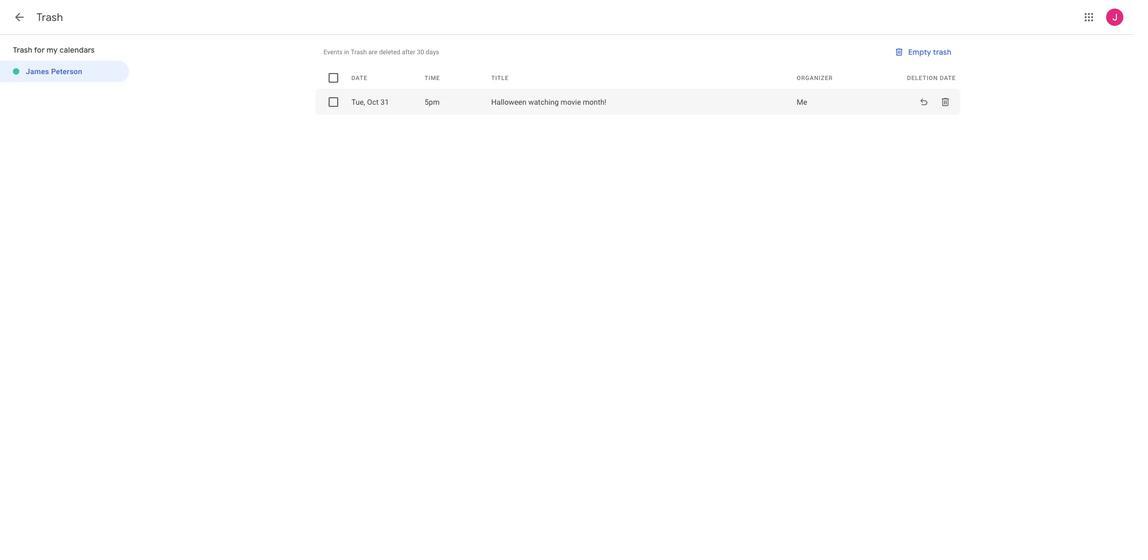 Task type: vqa. For each thing, say whether or not it's contained in the screenshot.
April 2 element
no



Task type: locate. For each thing, give the bounding box(es) containing it.
time
[[425, 74, 440, 81]]

list
[[315, 89, 960, 115]]

0 horizontal spatial trash
[[13, 45, 32, 55]]

date
[[940, 74, 956, 81]]

halloween watching movie month!
[[491, 98, 606, 106]]

30
[[417, 48, 424, 56]]

after
[[402, 48, 415, 56]]

deletion date
[[907, 74, 956, 81]]

trash
[[37, 11, 63, 24], [13, 45, 32, 55], [351, 48, 367, 56]]

are
[[368, 48, 377, 56]]

oct
[[367, 98, 379, 106]]

5pm
[[425, 98, 440, 106]]

31
[[380, 98, 389, 106]]

1 horizontal spatial trash
[[37, 11, 63, 24]]

deletion
[[907, 74, 938, 81]]

empty trash
[[908, 47, 952, 57]]

trash
[[933, 47, 952, 57]]

trash right go back icon
[[37, 11, 63, 24]]

in
[[344, 48, 349, 56]]

,
[[364, 98, 365, 106]]

calendars
[[60, 45, 95, 55]]

watching
[[528, 98, 559, 106]]

date
[[351, 74, 367, 81]]

james peterson list item
[[0, 61, 129, 82]]

james peterson link
[[0, 61, 129, 82]]

my
[[47, 45, 58, 55]]

trash left for
[[13, 45, 32, 55]]

title
[[491, 74, 509, 81]]

go back image
[[13, 11, 26, 24]]

trash right in
[[351, 48, 367, 56]]

month!
[[583, 98, 606, 106]]



Task type: describe. For each thing, give the bounding box(es) containing it.
tue
[[351, 98, 364, 106]]

empty
[[908, 47, 931, 57]]

organizer
[[797, 74, 833, 81]]

deleted
[[379, 48, 400, 56]]

halloween
[[491, 98, 526, 106]]

peterson
[[51, 67, 82, 76]]

trash heading
[[37, 11, 63, 24]]

days
[[426, 48, 439, 56]]

events
[[323, 48, 343, 56]]

james peterson
[[26, 67, 82, 76]]

tue , oct 31
[[351, 98, 389, 106]]

2 horizontal spatial trash
[[351, 48, 367, 56]]

empty trash button
[[890, 39, 956, 65]]

trash for my calendars
[[13, 45, 95, 55]]

list containing tue
[[315, 89, 960, 115]]

trash for trash for my calendars
[[13, 45, 32, 55]]

me
[[797, 98, 807, 106]]

events in trash are deleted after 30 days
[[323, 48, 439, 56]]

trash for trash
[[37, 11, 63, 24]]

movie
[[561, 98, 581, 106]]

for
[[34, 45, 45, 55]]

james
[[26, 67, 49, 76]]



